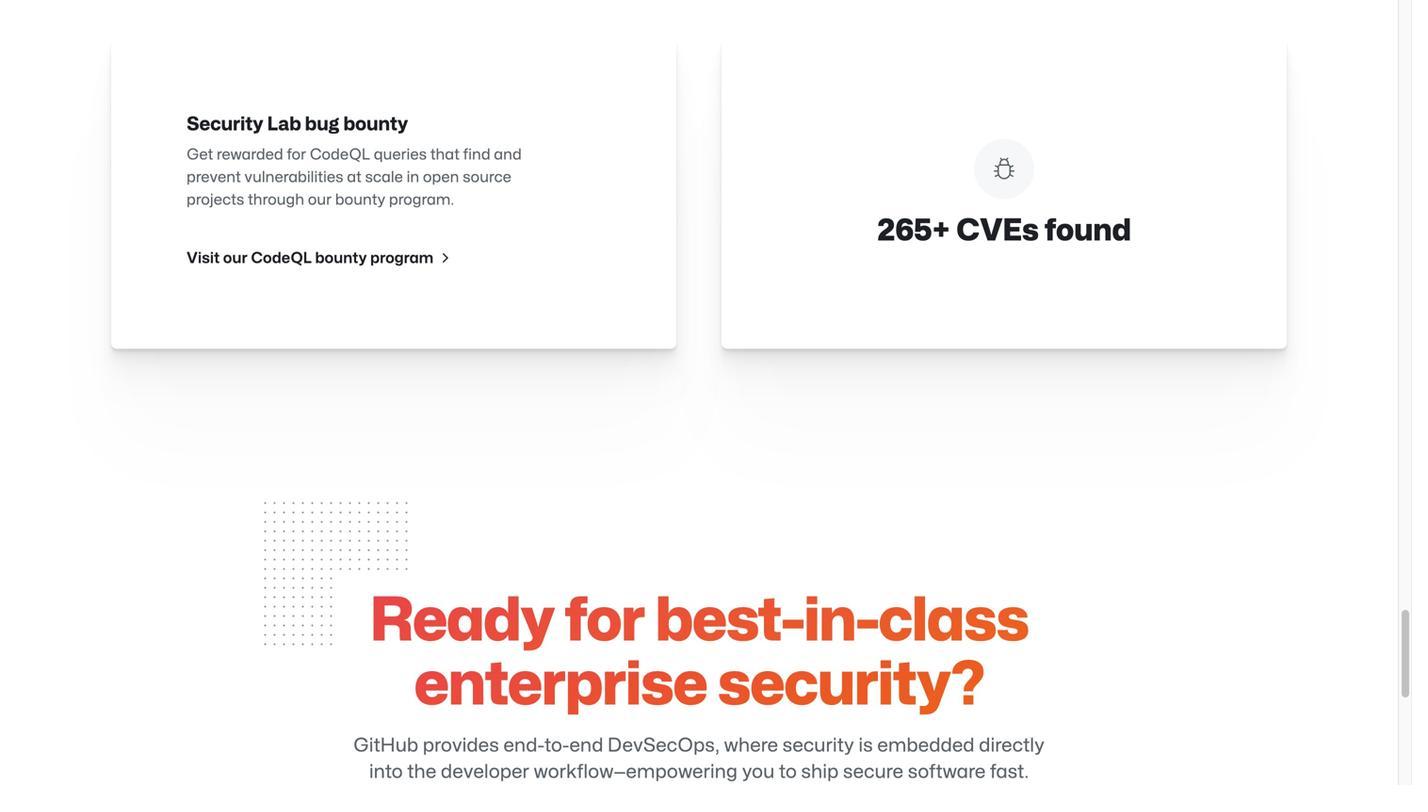 Task type: describe. For each thing, give the bounding box(es) containing it.
1 vertical spatial codeql
[[251, 251, 312, 266]]

embedded
[[878, 737, 975, 756]]

265+
[[878, 217, 950, 246]]

source
[[463, 170, 512, 185]]

open
[[423, 170, 459, 185]]

bug
[[305, 115, 340, 134]]

bug image
[[993, 158, 1016, 180]]

class
[[878, 593, 1029, 651]]

github provides end-to-end devsecops, where security is embedded directly into the developer workflow—empowering you to ship secure software fast.
[[353, 737, 1045, 782]]

visit our codeql bounty program link
[[187, 244, 452, 274]]

prevent
[[187, 170, 241, 185]]

where
[[724, 737, 778, 756]]

ready
[[370, 593, 554, 651]]

security
[[187, 115, 263, 134]]

secure
[[843, 764, 904, 782]]

ship
[[801, 764, 839, 782]]

our inside get rewarded for codeql queries that find and prevent vulnerabilities at scale in open source projects through our bounty program.
[[308, 193, 332, 207]]

program.
[[389, 193, 454, 207]]

directly
[[979, 737, 1045, 756]]

to-
[[545, 737, 570, 756]]

cves
[[956, 217, 1039, 246]]

at
[[347, 170, 362, 185]]

and
[[494, 147, 522, 162]]

workflow—empowering
[[534, 764, 738, 782]]

fast.
[[990, 764, 1029, 782]]

scale
[[365, 170, 403, 185]]

security
[[783, 737, 855, 756]]

vulnerabilities
[[244, 170, 344, 185]]

you
[[742, 764, 775, 782]]

to
[[779, 764, 797, 782]]

found
[[1045, 217, 1132, 246]]

for inside get rewarded for codeql queries that find and prevent vulnerabilities at scale in open source projects through our bounty program.
[[287, 147, 306, 162]]

265+ cves found
[[878, 217, 1132, 246]]



Task type: vqa. For each thing, say whether or not it's contained in the screenshot.
to
yes



Task type: locate. For each thing, give the bounding box(es) containing it.
get rewarded for codeql queries that find and prevent vulnerabilities at scale in open source projects through our bounty program.
[[187, 147, 522, 207]]

1 vertical spatial bounty
[[335, 193, 386, 207]]

1 horizontal spatial our
[[308, 193, 332, 207]]

our down vulnerabilities
[[308, 193, 332, 207]]

bounty
[[344, 115, 408, 134], [335, 193, 386, 207], [315, 251, 367, 266]]

projects
[[187, 193, 244, 207]]

codeql inside get rewarded for codeql queries that find and prevent vulnerabilities at scale in open source projects through our bounty program.
[[310, 147, 370, 162]]

through
[[248, 193, 304, 207]]

0 vertical spatial for
[[287, 147, 306, 162]]

get
[[187, 147, 213, 162]]

1 horizontal spatial for
[[565, 593, 644, 651]]

queries
[[374, 147, 427, 162]]

codeql up at in the top of the page
[[310, 147, 370, 162]]

bounty up the queries
[[344, 115, 408, 134]]

end-
[[504, 737, 545, 756]]

rewarded
[[217, 147, 283, 162]]

is
[[859, 737, 873, 756]]

developer
[[441, 764, 530, 782]]

devsecops,
[[608, 737, 720, 756]]

the
[[407, 764, 437, 782]]

our right visit
[[223, 251, 248, 266]]

security lab bug bounty
[[187, 115, 408, 134]]

our
[[308, 193, 332, 207], [223, 251, 248, 266]]

bounty left program
[[315, 251, 367, 266]]

ready for best-in-class enterprise security?
[[370, 593, 1029, 715]]

in-
[[804, 593, 878, 651]]

1 vertical spatial for
[[565, 593, 644, 651]]

0 vertical spatial our
[[308, 193, 332, 207]]

end
[[569, 737, 604, 756]]

0 vertical spatial codeql
[[310, 147, 370, 162]]

1 vertical spatial our
[[223, 251, 248, 266]]

codeql
[[310, 147, 370, 162], [251, 251, 312, 266]]

bounty for bug
[[344, 115, 408, 134]]

in
[[407, 170, 420, 185]]

enterprise security?
[[414, 657, 984, 715]]

visit
[[187, 251, 220, 266]]

for
[[287, 147, 306, 162], [565, 593, 644, 651]]

0 horizontal spatial for
[[287, 147, 306, 162]]

bounty inside get rewarded for codeql queries that find and prevent vulnerabilities at scale in open source projects through our bounty program.
[[335, 193, 386, 207]]

visit our codeql bounty program
[[187, 251, 437, 266]]

bounty down at in the top of the page
[[335, 193, 386, 207]]

program
[[370, 251, 434, 266]]

github
[[353, 737, 419, 756]]

find
[[463, 147, 491, 162]]

0 vertical spatial bounty
[[344, 115, 408, 134]]

that
[[430, 147, 460, 162]]

into
[[369, 764, 403, 782]]

for inside the 'ready for best-in-class enterprise security?'
[[565, 593, 644, 651]]

bounty for codeql
[[315, 251, 367, 266]]

provides
[[423, 737, 499, 756]]

software
[[908, 764, 986, 782]]

0 horizontal spatial our
[[223, 251, 248, 266]]

2 vertical spatial bounty
[[315, 251, 367, 266]]

best-
[[655, 593, 804, 651]]

codeql down through
[[251, 251, 312, 266]]

lab
[[267, 115, 301, 134]]



